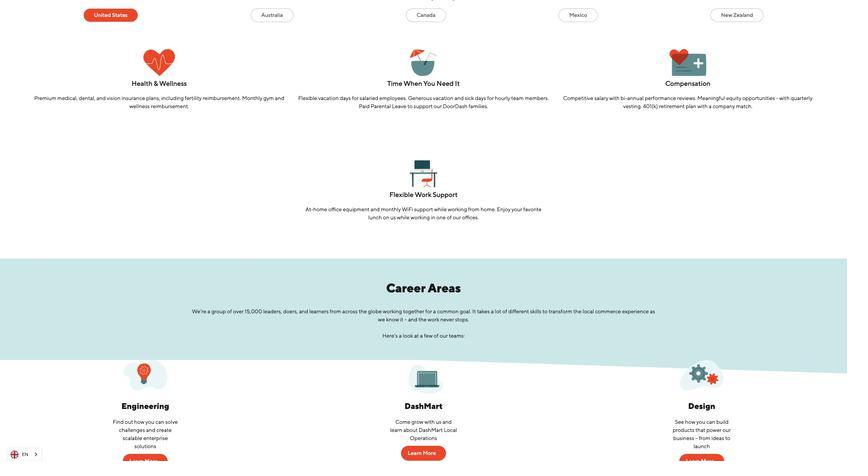 Task type: locate. For each thing, give the bounding box(es) containing it.
how up products
[[686, 419, 696, 426]]

0 vertical spatial –
[[405, 317, 407, 323]]

2 horizontal spatial the
[[574, 309, 582, 315]]

0 horizontal spatial flexible
[[299, 95, 317, 102]]

transform
[[549, 309, 573, 315]]

of
[[447, 215, 452, 221], [227, 309, 232, 315], [503, 309, 508, 315], [434, 333, 439, 339]]

1 vertical spatial us
[[436, 419, 442, 426]]

1 horizontal spatial can
[[707, 419, 716, 426]]

wifi
[[402, 206, 413, 213]]

1 vertical spatial reimbursement.
[[151, 103, 189, 110]]

and down together
[[408, 317, 418, 323]]

the left local
[[574, 309, 582, 315]]

english flag image
[[10, 451, 19, 459]]

1 vertical spatial to
[[543, 309, 548, 315]]

of right one
[[447, 215, 452, 221]]

a down meaningful
[[709, 103, 712, 110]]

2 how from the left
[[686, 419, 696, 426]]

time when you need it
[[388, 80, 460, 87]]

here's a look at a few of our teams:
[[383, 333, 465, 339]]

from inside see how you can build products that power our business – from ideas to launch
[[700, 436, 711, 442]]

0 vertical spatial from
[[468, 206, 480, 213]]

and left vision
[[97, 95, 106, 102]]

1 horizontal spatial to
[[543, 309, 548, 315]]

you down engineering
[[145, 419, 154, 426]]

can up 'create'
[[156, 419, 164, 426]]

for up work
[[426, 309, 432, 315]]

working
[[448, 206, 467, 213], [411, 215, 430, 221], [383, 309, 402, 315]]

while down wifi
[[397, 215, 410, 221]]

compensation image
[[670, 49, 707, 76]]

0 horizontal spatial working
[[383, 309, 402, 315]]

fertility
[[185, 95, 202, 102]]

from up offices.
[[468, 206, 480, 213]]

challenges
[[119, 427, 145, 434]]

support inside at-home office equipment and monthly wifi support while working from home. enjoy your favorite lunch on us while working in one of our offices.
[[414, 206, 433, 213]]

dashmart up grow
[[405, 402, 443, 411]]

can
[[156, 419, 164, 426], [707, 419, 716, 426]]

at
[[414, 333, 419, 339]]

and up local
[[443, 419, 452, 426]]

0 vertical spatial it
[[455, 80, 460, 87]]

0 horizontal spatial us
[[391, 215, 396, 221]]

need
[[437, 80, 454, 87]]

0 horizontal spatial to
[[408, 103, 413, 110]]

from
[[468, 206, 480, 213], [330, 309, 341, 315], [700, 436, 711, 442]]

salary
[[595, 95, 609, 102]]

tab list
[[27, 8, 821, 22]]

0 vertical spatial while
[[434, 206, 447, 213]]

experience
[[623, 309, 649, 315]]

australia link
[[251, 8, 294, 22]]

takes
[[477, 309, 490, 315]]

more
[[423, 450, 436, 457]]

15,000
[[245, 309, 262, 315]]

plan
[[686, 103, 697, 110]]

across
[[343, 309, 358, 315]]

– inside see how you can build products that power our business – from ideas to launch
[[696, 436, 698, 442]]

the left work
[[419, 317, 427, 323]]

home
[[313, 206, 328, 213]]

1 horizontal spatial flexible
[[390, 191, 414, 199]]

it right need
[[455, 80, 460, 87]]

learn
[[390, 427, 403, 434]]

from for across
[[330, 309, 341, 315]]

new zealand
[[722, 12, 754, 18]]

of right few
[[434, 333, 439, 339]]

different
[[509, 309, 529, 315]]

us right on
[[391, 215, 396, 221]]

from left across
[[330, 309, 341, 315]]

solve
[[165, 419, 178, 426]]

-
[[777, 95, 779, 102]]

doordash
[[443, 103, 468, 110]]

– right the it
[[405, 317, 407, 323]]

operations
[[410, 436, 437, 442]]

generous
[[408, 95, 432, 102]]

1 vacation from the left
[[318, 95, 339, 102]]

to right ideas
[[726, 436, 731, 442]]

for left hourly
[[488, 95, 494, 102]]

support up in
[[414, 206, 433, 213]]

1 you from the left
[[145, 419, 154, 426]]

our down build
[[723, 427, 731, 434]]

0 vertical spatial flexible
[[299, 95, 317, 102]]

home.
[[481, 206, 496, 213]]

vacation
[[318, 95, 339, 102], [433, 95, 454, 102]]

learn more link
[[401, 446, 446, 461]]

annual
[[628, 95, 644, 102]]

1 horizontal spatial vacation
[[433, 95, 454, 102]]

1 vertical spatial –
[[696, 436, 698, 442]]

1 vertical spatial flexible
[[390, 191, 414, 199]]

1 vertical spatial support
[[414, 206, 433, 213]]

learners
[[310, 309, 329, 315]]

can up power on the bottom of the page
[[707, 419, 716, 426]]

1 horizontal spatial us
[[436, 419, 442, 426]]

2 horizontal spatial working
[[448, 206, 467, 213]]

stops.
[[455, 317, 469, 323]]

days up families.
[[475, 95, 486, 102]]

commerce
[[596, 309, 621, 315]]

equity
[[727, 95, 742, 102]]

the left globe
[[359, 309, 367, 315]]

learn more
[[408, 450, 436, 457]]

1 horizontal spatial days
[[475, 95, 486, 102]]

2 horizontal spatial from
[[700, 436, 711, 442]]

days
[[340, 95, 351, 102], [475, 95, 486, 102]]

scalable
[[123, 436, 142, 442]]

support down generous on the top of page
[[414, 103, 433, 110]]

our inside see how you can build products that power our business – from ideas to launch
[[723, 427, 731, 434]]

support inside flexible vacation days for salaried employees. generous vacation and sick days for hourly team members. paid parental leave to support our doordash families.
[[414, 103, 433, 110]]

come
[[396, 419, 411, 426]]

our left offices.
[[453, 215, 461, 221]]

members.
[[525, 95, 549, 102]]

2 vertical spatial from
[[700, 436, 711, 442]]

we're a group of over 15,000 leaders, doers, and learners from across the globe working together for a common goal. it takes a lot of different skills to transform the local commerce experience as we know it – and the work never stops.
[[192, 309, 656, 323]]

0 horizontal spatial the
[[359, 309, 367, 315]]

our left doordash
[[434, 103, 442, 110]]

working up offices.
[[448, 206, 467, 213]]

lot
[[495, 309, 502, 315]]

from inside we're a group of over 15,000 leaders, doers, and learners from across the globe working together for a common goal. it takes a lot of different skills to transform the local commerce experience as we know it – and the work never stops.
[[330, 309, 341, 315]]

0 vertical spatial dashmart
[[405, 402, 443, 411]]

and up 'lunch'
[[371, 206, 380, 213]]

0 horizontal spatial days
[[340, 95, 351, 102]]

come grow with us and learn about dashmart local operations
[[390, 419, 457, 442]]

you up that at right bottom
[[697, 419, 706, 426]]

it right goal.
[[473, 309, 476, 315]]

it inside we're a group of over 15,000 leaders, doers, and learners from across the globe working together for a common goal. it takes a lot of different skills to transform the local commerce experience as we know it – and the work never stops.
[[473, 309, 476, 315]]

0 vertical spatial support
[[414, 103, 433, 110]]

2 horizontal spatial to
[[726, 436, 731, 442]]

2 horizontal spatial for
[[488, 95, 494, 102]]

engineering
[[122, 402, 169, 411]]

1 horizontal spatial for
[[426, 309, 432, 315]]

quarterly
[[791, 95, 813, 102]]

of right lot
[[503, 309, 508, 315]]

1 horizontal spatial how
[[686, 419, 696, 426]]

from for home.
[[468, 206, 480, 213]]

1 horizontal spatial working
[[411, 215, 430, 221]]

0 horizontal spatial vacation
[[318, 95, 339, 102]]

1 vertical spatial from
[[330, 309, 341, 315]]

1 vertical spatial it
[[473, 309, 476, 315]]

australia
[[261, 12, 283, 18]]

0 vertical spatial to
[[408, 103, 413, 110]]

including
[[161, 95, 184, 102]]

new zealand link
[[711, 8, 764, 22]]

2 vertical spatial to
[[726, 436, 731, 442]]

0 horizontal spatial from
[[330, 309, 341, 315]]

grow
[[412, 419, 424, 426]]

days left salaried
[[340, 95, 351, 102]]

0 horizontal spatial –
[[405, 317, 407, 323]]

0 horizontal spatial it
[[455, 80, 460, 87]]

1 can from the left
[[156, 419, 164, 426]]

enterprise
[[144, 436, 168, 442]]

career areas
[[387, 281, 461, 295]]

to right skills
[[543, 309, 548, 315]]

hourly
[[495, 95, 511, 102]]

plans,
[[146, 95, 160, 102]]

of inside at-home office equipment and monthly wifi support while working from home. enjoy your favorite lunch on us while working in one of our offices.
[[447, 215, 452, 221]]

1 horizontal spatial it
[[473, 309, 476, 315]]

create
[[157, 427, 172, 434]]

for inside we're a group of over 15,000 leaders, doers, and learners from across the globe working together for a common goal. it takes a lot of different skills to transform the local commerce experience as we know it – and the work never stops.
[[426, 309, 432, 315]]

working left in
[[411, 215, 430, 221]]

and inside at-home office equipment and monthly wifi support while working from home. enjoy your favorite lunch on us while working in one of our offices.
[[371, 206, 380, 213]]

offices.
[[462, 215, 479, 221]]

for left salaried
[[352, 95, 359, 102]]

2 you from the left
[[697, 419, 706, 426]]

mexico
[[570, 12, 588, 18]]

while up one
[[434, 206, 447, 213]]

we're
[[192, 309, 206, 315]]

with right grow
[[425, 419, 435, 426]]

equipment
[[343, 206, 370, 213]]

from inside at-home office equipment and monthly wifi support while working from home. enjoy your favorite lunch on us while working in one of our offices.
[[468, 206, 480, 213]]

and up doordash
[[455, 95, 464, 102]]

0 horizontal spatial how
[[134, 419, 144, 426]]

work
[[428, 317, 440, 323]]

when
[[404, 80, 423, 87]]

wellness
[[129, 103, 150, 110]]

dashmart inside come grow with us and learn about dashmart local operations
[[419, 427, 443, 434]]

1 vertical spatial dashmart
[[419, 427, 443, 434]]

0 vertical spatial us
[[391, 215, 396, 221]]

how right out
[[134, 419, 144, 426]]

dashmart up operations on the bottom of the page
[[419, 427, 443, 434]]

to right leave
[[408, 103, 413, 110]]

opportunities
[[743, 95, 776, 102]]

that
[[696, 427, 706, 434]]

look
[[403, 333, 413, 339]]

reimbursement. down including
[[151, 103, 189, 110]]

reimbursement. right fertility
[[203, 95, 241, 102]]

flexible
[[299, 95, 317, 102], [390, 191, 414, 199]]

working up know
[[383, 309, 402, 315]]

0 horizontal spatial you
[[145, 419, 154, 426]]

0 vertical spatial reimbursement.
[[203, 95, 241, 102]]

canada link
[[407, 8, 446, 22]]

can inside find out how you can solve challenges and create scalable enterprise solutions
[[156, 419, 164, 426]]

dashmart
[[405, 402, 443, 411], [419, 427, 443, 434]]

and up enterprise
[[146, 427, 155, 434]]

skills
[[531, 309, 542, 315]]

us right grow
[[436, 419, 442, 426]]

from up launch
[[700, 436, 711, 442]]

2 can from the left
[[707, 419, 716, 426]]

1 horizontal spatial you
[[697, 419, 706, 426]]

find out how you can solve challenges and create scalable enterprise solutions
[[113, 419, 178, 450]]

0 vertical spatial working
[[448, 206, 467, 213]]

1 how from the left
[[134, 419, 144, 426]]

1 horizontal spatial the
[[419, 317, 427, 323]]

and right gym at top left
[[275, 95, 284, 102]]

0 horizontal spatial can
[[156, 419, 164, 426]]

flexible inside flexible vacation days for salaried employees. generous vacation and sick days for hourly team members. paid parental leave to support our doordash families.
[[299, 95, 317, 102]]

1 vertical spatial while
[[397, 215, 410, 221]]

for
[[352, 95, 359, 102], [488, 95, 494, 102], [426, 309, 432, 315]]

2 vertical spatial working
[[383, 309, 402, 315]]

reimbursement.
[[203, 95, 241, 102], [151, 103, 189, 110]]

how inside find out how you can solve challenges and create scalable enterprise solutions
[[134, 419, 144, 426]]

while
[[434, 206, 447, 213], [397, 215, 410, 221]]

1 horizontal spatial from
[[468, 206, 480, 213]]

never
[[441, 317, 454, 323]]

teams:
[[449, 333, 465, 339]]

– down that at right bottom
[[696, 436, 698, 442]]

1 horizontal spatial –
[[696, 436, 698, 442]]

1 vertical spatial working
[[411, 215, 430, 221]]



Task type: describe. For each thing, give the bounding box(es) containing it.
launch
[[694, 444, 711, 450]]

build
[[717, 419, 729, 426]]

compensation
[[666, 80, 711, 87]]

tab list containing united states
[[27, 8, 821, 22]]

and inside find out how you can solve challenges and create scalable enterprise solutions
[[146, 427, 155, 434]]

at-
[[306, 206, 313, 213]]

monthly
[[242, 95, 262, 102]]

learn
[[408, 450, 422, 457]]

1 days from the left
[[340, 95, 351, 102]]

with inside come grow with us and learn about dashmart local operations
[[425, 419, 435, 426]]

we
[[378, 317, 385, 323]]

our left teams:
[[440, 333, 448, 339]]

to inside flexible vacation days for salaried employees. generous vacation and sick days for hourly team members. paid parental leave to support our doordash families.
[[408, 103, 413, 110]]

your
[[512, 206, 523, 213]]

flexible for flexible vacation days for salaried employees. generous vacation and sick days for hourly team members. paid parental leave to support our doordash families.
[[299, 95, 317, 102]]

you inside see how you can build products that power our business – from ideas to launch
[[697, 419, 706, 426]]

states
[[112, 12, 128, 18]]

sick
[[465, 95, 474, 102]]

salaried
[[360, 95, 379, 102]]

our inside flexible vacation days for salaried employees. generous vacation and sick days for hourly team members. paid parental leave to support our doordash families.
[[434, 103, 442, 110]]

at-home office equipment and monthly wifi support while working from home. enjoy your favorite lunch on us while working in one of our offices.
[[306, 206, 542, 221]]

it
[[400, 317, 404, 323]]

time
[[388, 80, 403, 87]]

find
[[113, 419, 124, 426]]

can inside see how you can build products that power our business – from ideas to launch
[[707, 419, 716, 426]]

2 vacation from the left
[[433, 95, 454, 102]]

a left look at the left
[[399, 333, 402, 339]]

health
[[132, 80, 153, 87]]

insurance
[[122, 95, 145, 102]]

0 horizontal spatial while
[[397, 215, 410, 221]]

en
[[22, 452, 28, 457]]

reviews.
[[678, 95, 697, 102]]

you inside find out how you can solve challenges and create scalable enterprise solutions
[[145, 419, 154, 426]]

design
[[689, 402, 716, 411]]

401(k)
[[643, 103, 659, 110]]

areas
[[428, 281, 461, 295]]

you
[[424, 80, 435, 87]]

leaders,
[[263, 309, 282, 315]]

to inside we're a group of over 15,000 leaders, doers, and learners from across the globe working together for a common goal. it takes a lot of different skills to transform the local commerce experience as we know it – and the work never stops.
[[543, 309, 548, 315]]

gym
[[264, 95, 274, 102]]

paid
[[359, 103, 370, 110]]

how inside see how you can build products that power our business – from ideas to launch
[[686, 419, 696, 426]]

a inside competitive salary with bi-annual performance reviews. meaningful equity opportunities - with quarterly vesting. 401(k) retirement plan with a company match.
[[709, 103, 712, 110]]

a left lot
[[491, 309, 494, 315]]

a right we're
[[208, 309, 210, 315]]

ideas
[[712, 436, 725, 442]]

a right at at the left bottom of page
[[420, 333, 423, 339]]

medical,
[[57, 95, 78, 102]]

0 horizontal spatial for
[[352, 95, 359, 102]]

1 horizontal spatial reimbursement.
[[203, 95, 241, 102]]

and inside flexible vacation days for salaried employees. generous vacation and sick days for hourly team members. paid parental leave to support our doordash families.
[[455, 95, 464, 102]]

in
[[431, 215, 436, 221]]

doordash benefits: flexible vacation image
[[410, 49, 438, 76]]

of left over
[[227, 309, 232, 315]]

0 horizontal spatial reimbursement.
[[151, 103, 189, 110]]

– inside we're a group of over 15,000 leaders, doers, and learners from across the globe working together for a common goal. it takes a lot of different skills to transform the local commerce experience as we know it – and the work never stops.
[[405, 317, 407, 323]]

over
[[233, 309, 244, 315]]

with right -
[[780, 95, 790, 102]]

company
[[713, 103, 736, 110]]

1 horizontal spatial while
[[434, 206, 447, 213]]

doers,
[[283, 309, 298, 315]]

and inside come grow with us and learn about dashmart local operations
[[443, 419, 452, 426]]

with left the bi-
[[610, 95, 620, 102]]

flexible work support image
[[410, 160, 438, 187]]

a up work
[[433, 309, 436, 315]]

group
[[212, 309, 226, 315]]

know
[[386, 317, 399, 323]]

here's
[[383, 333, 398, 339]]

work
[[415, 191, 432, 199]]

bi-
[[621, 95, 628, 102]]

together
[[403, 309, 425, 315]]

united states link
[[84, 8, 138, 22]]

employees.
[[380, 95, 407, 102]]

out
[[125, 419, 133, 426]]

wellness
[[159, 80, 187, 87]]

performance
[[645, 95, 677, 102]]

canada
[[417, 12, 436, 18]]

2 days from the left
[[475, 95, 486, 102]]

support
[[433, 191, 458, 199]]

solutions
[[135, 444, 156, 450]]

to inside see how you can build products that power our business – from ideas to launch
[[726, 436, 731, 442]]

business
[[674, 436, 695, 442]]

local
[[583, 309, 594, 315]]

see
[[676, 419, 685, 426]]

us inside come grow with us and learn about dashmart local operations
[[436, 419, 442, 426]]

flexible for flexible work support
[[390, 191, 414, 199]]

products
[[673, 427, 695, 434]]

and right doers,
[[299, 309, 308, 315]]

Language field
[[7, 448, 42, 462]]

us inside at-home office equipment and monthly wifi support while working from home. enjoy your favorite lunch on us while working in one of our offices.
[[391, 215, 396, 221]]

enjoy
[[497, 206, 511, 213]]

one
[[437, 215, 446, 221]]

flexible vacation days for salaried employees. generous vacation and sick days for hourly team members. paid parental leave to support our doordash families.
[[299, 95, 549, 110]]

with right plan
[[698, 103, 708, 110]]

vision
[[107, 95, 121, 102]]

lunch
[[369, 215, 382, 221]]

working inside we're a group of over 15,000 leaders, doers, and learners from across the globe working together for a common goal. it takes a lot of different skills to transform the local commerce experience as we know it – and the work never stops.
[[383, 309, 402, 315]]

dental,
[[79, 95, 95, 102]]

united
[[94, 12, 111, 18]]

flexible work support
[[390, 191, 458, 199]]

vesting.
[[624, 103, 642, 110]]

on
[[383, 215, 390, 221]]

&
[[154, 80, 158, 87]]

doordash benefits: health & wellness image
[[143, 49, 175, 76]]

families.
[[469, 103, 489, 110]]

our inside at-home office equipment and monthly wifi support while working from home. enjoy your favorite lunch on us while working in one of our offices.
[[453, 215, 461, 221]]

as
[[650, 309, 656, 315]]

competitive salary with bi-annual performance reviews. meaningful equity opportunities - with quarterly vesting. 401(k) retirement plan with a company match.
[[564, 95, 813, 110]]



Task type: vqa. For each thing, say whether or not it's contained in the screenshot.


